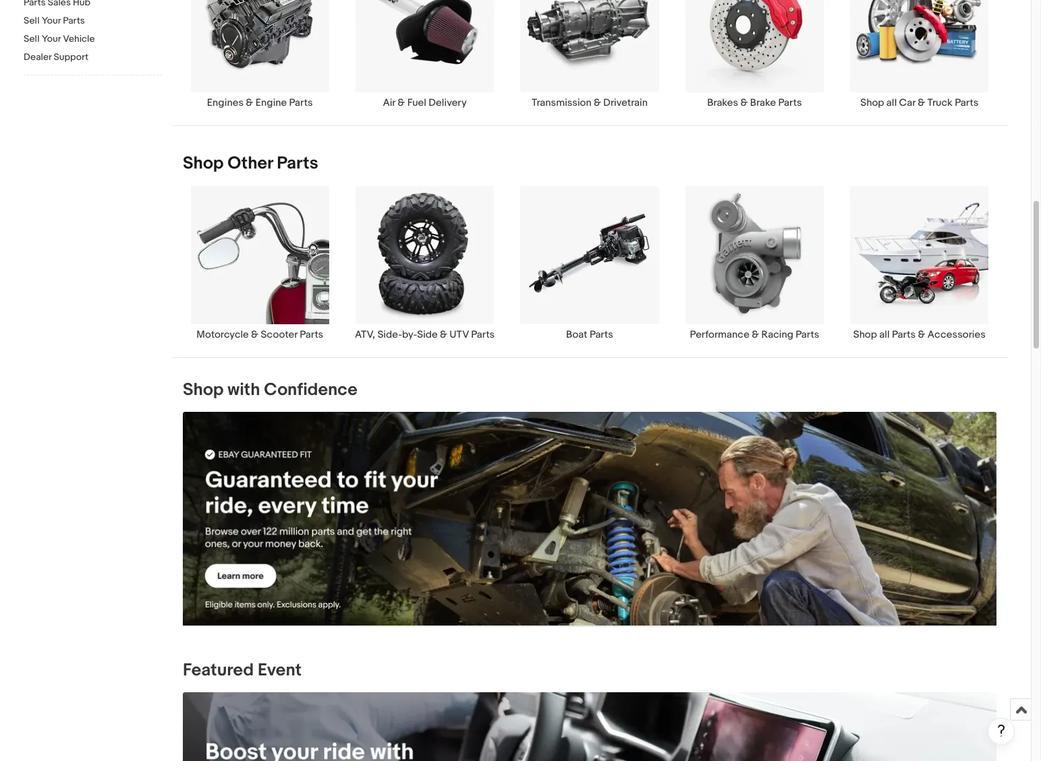 Task type: locate. For each thing, give the bounding box(es) containing it.
none text field for featured event
[[183, 693, 997, 762]]

motorcycle & scooter parts
[[196, 329, 323, 341]]

parts right brake
[[778, 96, 802, 109]]

& left scooter
[[251, 329, 259, 341]]

featured
[[183, 661, 254, 682]]

1 vertical spatial all
[[879, 329, 890, 341]]

parts inside shop all parts & accessories link
[[892, 329, 916, 341]]

parts left accessories
[[892, 329, 916, 341]]

parts up vehicle
[[63, 15, 85, 26]]

&
[[246, 96, 253, 109], [398, 96, 405, 109], [594, 96, 601, 109], [741, 96, 748, 109], [918, 96, 925, 109], [251, 329, 259, 341], [440, 329, 447, 341], [752, 329, 759, 341], [918, 329, 925, 341]]

atv,
[[355, 329, 375, 341]]

transmission & drivetrain link
[[507, 0, 672, 109]]

& left brake
[[741, 96, 748, 109]]

sell your parts sell your vehicle dealer support
[[24, 15, 95, 63]]

& inside 'link'
[[741, 96, 748, 109]]

& left accessories
[[918, 329, 925, 341]]

fuel
[[407, 96, 426, 109]]

parts right truck
[[955, 96, 979, 109]]

engine
[[256, 96, 287, 109]]

& left drivetrain in the right of the page
[[594, 96, 601, 109]]

parts inside shop all car & truck parts link
[[955, 96, 979, 109]]

& left racing
[[752, 329, 759, 341]]

shop for shop all car & truck parts
[[861, 96, 884, 109]]

& right air
[[398, 96, 405, 109]]

& for performance & racing parts
[[752, 329, 759, 341]]

parts right the engine
[[289, 96, 313, 109]]

0 vertical spatial none text field
[[183, 412, 997, 627]]

your
[[42, 15, 61, 26], [42, 33, 61, 45]]

parts right racing
[[796, 329, 819, 341]]

sell
[[24, 15, 39, 26], [24, 33, 39, 45]]

parts inside the boat parts link
[[590, 329, 613, 341]]

shop all parts & accessories link
[[837, 185, 1002, 341]]

scooter
[[261, 329, 297, 341]]

brake
[[750, 96, 776, 109]]

0 vertical spatial your
[[42, 15, 61, 26]]

0 vertical spatial all
[[887, 96, 897, 109]]

parts right utv on the top left of the page
[[471, 329, 495, 341]]

confidence
[[264, 380, 357, 401]]

performance & racing parts
[[690, 329, 819, 341]]

parts right scooter
[[300, 329, 323, 341]]

featured event
[[183, 661, 302, 682]]

vehicle
[[63, 33, 95, 45]]

engines & engine parts link
[[177, 0, 342, 109]]

0 vertical spatial sell
[[24, 15, 39, 26]]

1 vertical spatial sell
[[24, 33, 39, 45]]

& for brakes & brake parts
[[741, 96, 748, 109]]

transmission & drivetrain
[[532, 96, 648, 109]]

1 none text field from the top
[[183, 412, 997, 627]]

shop for shop with confidence
[[183, 380, 224, 401]]

1 vertical spatial none text field
[[183, 693, 997, 762]]

side-
[[377, 329, 402, 341]]

shop
[[861, 96, 884, 109], [183, 153, 224, 174], [853, 329, 877, 341], [183, 380, 224, 401]]

performance & racing parts link
[[672, 185, 837, 341]]

all
[[887, 96, 897, 109], [879, 329, 890, 341]]

boat parts
[[566, 329, 613, 341]]

motorcycle & scooter parts link
[[177, 185, 342, 341]]

atv, side-by-side & utv parts
[[355, 329, 495, 341]]

parts inside atv, side-by-side & utv parts "link"
[[471, 329, 495, 341]]

none text field boost your ride with top tech
[[183, 693, 997, 762]]

side
[[417, 329, 438, 341]]

parts
[[63, 15, 85, 26], [289, 96, 313, 109], [778, 96, 802, 109], [955, 96, 979, 109], [277, 153, 318, 174], [300, 329, 323, 341], [471, 329, 495, 341], [590, 329, 613, 341], [796, 329, 819, 341], [892, 329, 916, 341]]

help, opens dialogs image
[[995, 725, 1008, 738]]

shop all car & truck parts link
[[837, 0, 1002, 109]]

& for transmission & drivetrain
[[594, 96, 601, 109]]

brakes & brake parts link
[[672, 0, 837, 109]]

engines & engine parts
[[207, 96, 313, 109]]

air & fuel delivery
[[383, 96, 467, 109]]

& left utv on the top left of the page
[[440, 329, 447, 341]]

boost your ride with top tech image
[[183, 693, 997, 762]]

None text field
[[183, 412, 997, 627], [183, 693, 997, 762]]

parts inside sell your parts sell your vehicle dealer support
[[63, 15, 85, 26]]

none text field guaranteed to fit your ride, every time
[[183, 412, 997, 627]]

utv
[[450, 329, 469, 341]]

2 none text field from the top
[[183, 693, 997, 762]]

1 your from the top
[[42, 15, 61, 26]]

none text field for shop with confidence
[[183, 412, 997, 627]]

car
[[899, 96, 916, 109]]

& for engines & engine parts
[[246, 96, 253, 109]]

boat parts link
[[507, 185, 672, 341]]

performance
[[690, 329, 750, 341]]

& left the engine
[[246, 96, 253, 109]]

parts right boat
[[590, 329, 613, 341]]

accessories
[[928, 329, 986, 341]]

1 vertical spatial your
[[42, 33, 61, 45]]

other
[[228, 153, 273, 174]]



Task type: describe. For each thing, give the bounding box(es) containing it.
dealer support link
[[24, 51, 162, 64]]

& inside "link"
[[440, 329, 447, 341]]

shop for shop other parts
[[183, 153, 224, 174]]

& for air & fuel delivery
[[398, 96, 405, 109]]

with
[[228, 380, 260, 401]]

guaranteed to fit your ride, every time image
[[183, 412, 997, 626]]

brakes
[[707, 96, 738, 109]]

shop all car & truck parts
[[861, 96, 979, 109]]

by-
[[402, 329, 417, 341]]

shop with confidence
[[183, 380, 357, 401]]

support
[[54, 51, 89, 63]]

racing
[[761, 329, 793, 341]]

delivery
[[429, 96, 467, 109]]

parts right other
[[277, 153, 318, 174]]

shop all parts & accessories
[[853, 329, 986, 341]]

all for parts
[[879, 329, 890, 341]]

engines
[[207, 96, 244, 109]]

motorcycle
[[196, 329, 249, 341]]

all for car
[[887, 96, 897, 109]]

atv, side-by-side & utv parts link
[[342, 185, 507, 341]]

event
[[258, 661, 302, 682]]

boat
[[566, 329, 587, 341]]

2 your from the top
[[42, 33, 61, 45]]

drivetrain
[[603, 96, 648, 109]]

2 sell from the top
[[24, 33, 39, 45]]

parts inside brakes & brake parts 'link'
[[778, 96, 802, 109]]

& for motorcycle & scooter parts
[[251, 329, 259, 341]]

sell your vehicle link
[[24, 33, 162, 46]]

shop for shop all parts & accessories
[[853, 329, 877, 341]]

brakes & brake parts
[[707, 96, 802, 109]]

sell your parts link
[[24, 15, 162, 28]]

parts inside performance & racing parts link
[[796, 329, 819, 341]]

& right car
[[918, 96, 925, 109]]

air
[[383, 96, 395, 109]]

parts inside engines & engine parts link
[[289, 96, 313, 109]]

transmission
[[532, 96, 592, 109]]

1 sell from the top
[[24, 15, 39, 26]]

shop other parts
[[183, 153, 318, 174]]

dealer
[[24, 51, 51, 63]]

air & fuel delivery link
[[342, 0, 507, 109]]

truck
[[928, 96, 953, 109]]

parts inside motorcycle & scooter parts link
[[300, 329, 323, 341]]



Task type: vqa. For each thing, say whether or not it's contained in the screenshot.
Frozen Drink & Slush Machines
no



